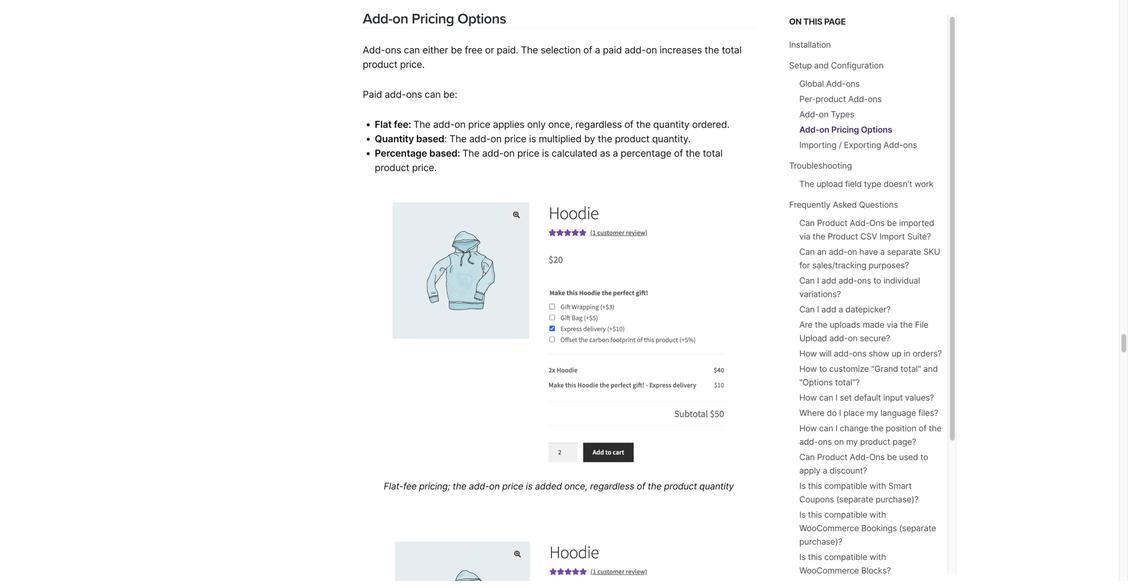 Task type: locate. For each thing, give the bounding box(es) containing it.
1 woocommerce from the top
[[800, 524, 859, 534]]

3 how from the top
[[800, 393, 817, 403]]

a up uploads on the right bottom of page
[[839, 305, 844, 315]]

1 horizontal spatial add-on pricing options link
[[800, 125, 893, 135]]

options up or
[[458, 10, 506, 28]]

1 horizontal spatial via
[[887, 320, 898, 330]]

i down do
[[836, 424, 838, 434]]

troubleshooting link
[[790, 161, 852, 171]]

how down 'upload'
[[800, 349, 817, 359]]

is inside the add-on price is calculated as a percentage of the total product price.
[[542, 147, 549, 159]]

price down applies at the left
[[505, 133, 527, 145]]

on
[[790, 17, 802, 27]]

1 horizontal spatial purchase)?
[[876, 495, 919, 505]]

be left free
[[451, 44, 462, 56]]

the
[[521, 44, 538, 56], [414, 119, 431, 130], [450, 133, 467, 145], [463, 147, 480, 159], [800, 179, 815, 189]]

where
[[800, 408, 825, 419]]

1 vertical spatial woocommerce
[[800, 566, 859, 576]]

paid.
[[497, 44, 519, 56]]

add down variations?
[[822, 305, 837, 315]]

0 vertical spatial total
[[722, 44, 742, 56]]

price down only on the top left of the page
[[518, 147, 540, 159]]

0 vertical spatial compatible
[[825, 481, 868, 492]]

woocommerce left blocks?
[[800, 566, 859, 576]]

be:
[[444, 89, 458, 100]]

can down do
[[820, 424, 834, 434]]

4 can from the top
[[800, 305, 815, 315]]

pricing down types
[[832, 125, 859, 135]]

0 vertical spatial my
[[867, 408, 879, 419]]

via up for
[[800, 232, 811, 242]]

1 vertical spatial compatible
[[825, 510, 868, 520]]

the up based
[[414, 119, 431, 130]]

frequently asked questions link
[[790, 200, 899, 210]]

product down frequently asked questions link
[[817, 218, 848, 228]]

0 vertical spatial (separate
[[837, 495, 874, 505]]

add- inside add-ons can either be free or paid. the selection of a paid add-on increases the total product price.
[[363, 44, 385, 56]]

product
[[817, 218, 848, 228], [828, 232, 859, 242], [817, 453, 848, 463]]

"options
[[800, 378, 833, 388]]

0 vertical spatial quantity
[[654, 119, 690, 130]]

can left be:
[[425, 89, 441, 100]]

how to customize "grand total" and "options total"? link
[[800, 364, 938, 388]]

0 vertical spatial add
[[822, 276, 837, 286]]

product
[[363, 59, 398, 70], [816, 94, 846, 104], [615, 133, 650, 145], [375, 162, 410, 174], [861, 437, 891, 447], [664, 481, 697, 492]]

to up the "options
[[820, 364, 827, 374]]

ons up csv
[[870, 218, 885, 228]]

be inside add-ons can either be free or paid. the selection of a paid add-on increases the total product price.
[[451, 44, 462, 56]]

1 vertical spatial be
[[887, 218, 897, 228]]

3 with from the top
[[870, 553, 887, 563]]

can up are at the right bottom of page
[[800, 305, 815, 315]]

based:
[[430, 147, 460, 159]]

0 vertical spatial via
[[800, 232, 811, 242]]

woocommerce
[[800, 524, 859, 534], [800, 566, 859, 576]]

add-on pricing options link down types
[[800, 125, 893, 135]]

be for either
[[451, 44, 462, 56]]

how
[[800, 349, 817, 359], [800, 364, 817, 374], [800, 393, 817, 403], [800, 424, 817, 434]]

be left used on the bottom of page
[[887, 453, 897, 463]]

1 horizontal spatial my
[[867, 408, 879, 419]]

product up discount?
[[817, 453, 848, 463]]

secure?
[[860, 334, 891, 344]]

position
[[886, 424, 917, 434]]

the right paid.
[[521, 44, 538, 56]]

is this compatible with woocommerce bookings (separate purchase)? link
[[800, 510, 937, 548]]

0 horizontal spatial options
[[458, 10, 506, 28]]

are the uploads made via the file upload add-on secure? link
[[800, 320, 929, 344]]

options inside global add-ons per-product add-ons add-on types add-on pricing options importing / exporting add-ons
[[861, 125, 893, 135]]

options
[[458, 10, 506, 28], [861, 125, 893, 135]]

orders?
[[913, 349, 942, 359]]

purchase)?
[[876, 495, 919, 505], [800, 537, 843, 548]]

discount?
[[830, 466, 868, 476]]

1 how from the top
[[800, 349, 817, 359]]

1 horizontal spatial pricing
[[832, 125, 859, 135]]

via right the made
[[887, 320, 898, 330]]

1 vertical spatial (separate
[[900, 524, 937, 534]]

0 vertical spatial options
[[458, 10, 506, 28]]

add- inside add-ons can either be free or paid. the selection of a paid add-on increases the total product price.
[[625, 44, 646, 56]]

price left applies at the left
[[468, 119, 491, 130]]

a left paid
[[595, 44, 601, 56]]

0 vertical spatial product
[[817, 218, 848, 228]]

are
[[800, 320, 813, 330]]

product inside add-ons can either be free or paid. the selection of a paid add-on increases the total product price.
[[363, 59, 398, 70]]

can up apply
[[800, 453, 815, 463]]

the right based:
[[463, 147, 480, 159]]

1 vertical spatial my
[[847, 437, 858, 447]]

compatible up blocks?
[[825, 553, 868, 563]]

(separate right bookings
[[900, 524, 937, 534]]

the inside the add-on price is calculated as a percentage of the total product price.
[[686, 147, 701, 159]]

regardless inside flat fee: the add-on price applies only once, regardless of the quantity ordered. quantity based : the add-on price is multiplied by the product quantity.
[[576, 119, 622, 130]]

0 vertical spatial be
[[451, 44, 462, 56]]

0 vertical spatial once,
[[549, 119, 573, 130]]

on inside add-ons can either be free or paid. the selection of a paid add-on increases the total product price.
[[646, 44, 657, 56]]

regardless
[[576, 119, 622, 130], [590, 481, 635, 492]]

can product add-ons be imported via the product csv import suite? can an add-on have a separate sku for sales/tracking purposes? can i add add-ons to individual variations? can i add a datepicker? are the uploads made via the file upload add-on secure? how will add-ons show up in orders? how to customize "grand total" and "options total"? how can i set default input values? where do i place my language files? how can i change the position of the add-ons on my product page? can product add-ons be used to apply a discount? is this compatible with smart coupons (separate purchase)? is this compatible with woocommerce bookings (separate purchase)? is this compatible with woocommerce blocks?
[[800, 218, 942, 576]]

product left csv
[[828, 232, 859, 242]]

pricing up either
[[412, 10, 454, 28]]

the upload field type doesn't work
[[800, 179, 934, 189]]

a right as
[[613, 147, 618, 159]]

add-on pricing options link
[[363, 10, 506, 28], [800, 125, 893, 135]]

and inside can product add-ons be imported via the product csv import suite? can an add-on have a separate sku for sales/tracking purposes? can i add add-ons to individual variations? can i add a datepicker? are the uploads made via the file upload add-on secure? how will add-ons show up in orders? how to customize "grand total" and "options total"? how can i set default input values? where do i place my language files? how can i change the position of the add-ons on my product page? can product add-ons be used to apply a discount? is this compatible with smart coupons (separate purchase)? is this compatible with woocommerce bookings (separate purchase)? is this compatible with woocommerce blocks?
[[924, 364, 938, 374]]

can
[[800, 218, 815, 228], [800, 247, 815, 257], [800, 276, 815, 286], [800, 305, 815, 315], [800, 453, 815, 463]]

is
[[529, 133, 536, 145], [542, 147, 549, 159], [526, 481, 533, 492]]

per-
[[800, 94, 816, 104]]

is this compatible with woocommerce blocks? link
[[800, 553, 891, 576]]

price. inside add-ons can either be free or paid. the selection of a paid add-on increases the total product price.
[[400, 59, 425, 70]]

2 vertical spatial to
[[921, 453, 929, 463]]

to right used on the bottom of page
[[921, 453, 929, 463]]

1 vertical spatial ons
[[870, 453, 885, 463]]

total down the ordered.
[[703, 147, 723, 159]]

i right do
[[840, 408, 842, 419]]

0 horizontal spatial quantity
[[654, 119, 690, 130]]

0 vertical spatial woocommerce
[[800, 524, 859, 534]]

based
[[416, 133, 445, 145]]

product inside the add-on price is calculated as a percentage of the total product price.
[[375, 162, 410, 174]]

2 vertical spatial is
[[800, 553, 806, 563]]

1 vertical spatial regardless
[[590, 481, 635, 492]]

be up the import
[[887, 218, 897, 228]]

0 horizontal spatial purchase)?
[[800, 537, 843, 548]]

ons
[[385, 44, 401, 56], [846, 79, 860, 89], [406, 89, 422, 100], [868, 94, 882, 104], [904, 140, 918, 150], [858, 276, 872, 286], [853, 349, 867, 359], [818, 437, 832, 447]]

and up global add-ons link
[[815, 60, 829, 71]]

as
[[600, 147, 610, 159]]

pricing
[[412, 10, 454, 28], [832, 125, 859, 135]]

can inside can product add-ons be imported via the product csv import suite? can an add-on have a separate sku for sales/tracking purposes? can i add add-ons to individual variations? can i add a datepicker? are the uploads made via the file upload add-on secure? how will add-ons show up in orders? how to customize "grand total" and "options total"? how can i set default input values? where do i place my language files? how can i change the position of the add-ons on my product page? can product add-ons be used to apply a discount? is this compatible with smart coupons (separate purchase)? is this compatible with woocommerce bookings (separate purchase)? is this compatible with woocommerce blocks?
[[820, 424, 834, 434]]

how down where
[[800, 424, 817, 434]]

an
[[817, 247, 827, 257]]

2 vertical spatial can
[[820, 424, 834, 434]]

the inside the add-on price is calculated as a percentage of the total product price.
[[463, 147, 480, 159]]

my down default
[[867, 408, 879, 419]]

can left either
[[404, 44, 420, 56]]

2 vertical spatial be
[[887, 453, 897, 463]]

total right increases
[[722, 44, 742, 56]]

add
[[822, 276, 837, 286], [822, 305, 837, 315]]

1 vertical spatial price.
[[412, 162, 437, 174]]

once,
[[549, 119, 573, 130], [565, 481, 588, 492]]

woocommerce down coupons
[[800, 524, 859, 534]]

of inside the add-on price is calculated as a percentage of the total product price.
[[674, 147, 683, 159]]

1 horizontal spatial and
[[924, 364, 938, 374]]

be for ons
[[887, 218, 897, 228]]

asked
[[833, 200, 857, 210]]

2 vertical spatial with
[[870, 553, 887, 563]]

0 horizontal spatial can
[[404, 44, 420, 56]]

1 horizontal spatial (separate
[[900, 524, 937, 534]]

can down for
[[800, 276, 815, 286]]

1 vertical spatial and
[[924, 364, 938, 374]]

1 is from the top
[[800, 481, 806, 492]]

can product add-ons be used to apply a discount? link
[[800, 453, 929, 476]]

with up bookings
[[870, 510, 887, 520]]

applies
[[493, 119, 525, 130]]

1 vertical spatial can
[[425, 89, 441, 100]]

1 vertical spatial options
[[861, 125, 893, 135]]

can down frequently
[[800, 218, 815, 228]]

1 vertical spatial add-on pricing options link
[[800, 125, 893, 135]]

how up the "options
[[800, 364, 817, 374]]

the right :
[[450, 133, 467, 145]]

add- inside the add-on price is calculated as a percentage of the total product price.
[[482, 147, 504, 159]]

2 horizontal spatial can
[[820, 424, 834, 434]]

datepicker?
[[846, 305, 891, 315]]

1 horizontal spatial quantity
[[700, 481, 734, 492]]

with up blocks?
[[870, 553, 887, 563]]

importing / exporting add-ons link
[[800, 140, 918, 150]]

a inside add-ons can either be free or paid. the selection of a paid add-on increases the total product price.
[[595, 44, 601, 56]]

calculated
[[552, 147, 598, 159]]

1 with from the top
[[870, 481, 887, 492]]

and down orders?
[[924, 364, 938, 374]]

to down the purposes?
[[874, 276, 882, 286]]

percentage based:
[[375, 147, 463, 159]]

0 vertical spatial add-on pricing options link
[[363, 10, 506, 28]]

/
[[839, 140, 842, 150]]

1 horizontal spatial can
[[425, 89, 441, 100]]

0 vertical spatial regardless
[[576, 119, 622, 130]]

variations?
[[800, 289, 841, 300]]

1 vertical spatial with
[[870, 510, 887, 520]]

0 vertical spatial and
[[815, 60, 829, 71]]

compatible down discount?
[[825, 481, 868, 492]]

purchase)? down smart
[[876, 495, 919, 505]]

bookings
[[862, 524, 897, 534]]

values?
[[906, 393, 935, 403]]

is down only on the top left of the page
[[529, 133, 536, 145]]

flat-fee pricing; the add-on price is added once, regardless of the product quantity
[[384, 481, 734, 492]]

once, up multiplied
[[549, 119, 573, 130]]

purchase)? up is this compatible with woocommerce blocks? link
[[800, 537, 843, 548]]

0 vertical spatial price.
[[400, 59, 425, 70]]

options up exporting
[[861, 125, 893, 135]]

1 vertical spatial total
[[703, 147, 723, 159]]

1 vertical spatial to
[[820, 364, 827, 374]]

blocks?
[[862, 566, 891, 576]]

individual
[[884, 276, 921, 286]]

1 horizontal spatial options
[[861, 125, 893, 135]]

compatible down "is this compatible with smart coupons (separate purchase)?" link
[[825, 510, 868, 520]]

with left smart
[[870, 481, 887, 492]]

ordered.
[[692, 119, 730, 130]]

product inside can product add-ons be imported via the product csv import suite? can an add-on have a separate sku for sales/tracking purposes? can i add add-ons to individual variations? can i add a datepicker? are the uploads made via the file upload add-on secure? how will add-ons show up in orders? how to customize "grand total" and "options total"? how can i set default input values? where do i place my language files? how can i change the position of the add-ons on my product page? can product add-ons be used to apply a discount? is this compatible with smart coupons (separate purchase)? is this compatible with woocommerce bookings (separate purchase)? is this compatible with woocommerce blocks?
[[861, 437, 891, 447]]

2 with from the top
[[870, 510, 887, 520]]

0 vertical spatial is
[[800, 481, 806, 492]]

ons down how can i change the position of the add-ons on my product page? link
[[870, 453, 885, 463]]

uploads
[[830, 320, 861, 330]]

add up variations?
[[822, 276, 837, 286]]

0 vertical spatial ons
[[870, 218, 885, 228]]

1 vertical spatial is
[[800, 510, 806, 520]]

change
[[840, 424, 869, 434]]

or
[[485, 44, 494, 56]]

1 vertical spatial is
[[542, 147, 549, 159]]

price. down either
[[400, 59, 425, 70]]

3 compatible from the top
[[825, 553, 868, 563]]

0 vertical spatial is
[[529, 133, 536, 145]]

2 woocommerce from the top
[[800, 566, 859, 576]]

1 vertical spatial quantity
[[700, 481, 734, 492]]

5 can from the top
[[800, 453, 815, 463]]

0 vertical spatial with
[[870, 481, 887, 492]]

input
[[884, 393, 903, 403]]

is down multiplied
[[542, 147, 549, 159]]

work
[[915, 179, 934, 189]]

coupons
[[800, 495, 834, 505]]

add-on pricing options link up either
[[363, 10, 506, 28]]

price. down percentage based: at the top of page
[[412, 162, 437, 174]]

i
[[817, 276, 820, 286], [817, 305, 820, 315], [840, 408, 842, 419], [836, 424, 838, 434]]

set
[[840, 393, 852, 403]]

is left the added
[[526, 481, 533, 492]]

1 vertical spatial once,
[[565, 481, 588, 492]]

0 vertical spatial pricing
[[412, 10, 454, 28]]

up
[[892, 349, 902, 359]]

page
[[825, 17, 846, 27]]

total
[[722, 44, 742, 56], [703, 147, 723, 159]]

this
[[804, 17, 823, 27], [808, 481, 823, 492], [808, 510, 823, 520], [808, 553, 823, 563]]

once, right the added
[[565, 481, 588, 492]]

1 vertical spatial add
[[822, 305, 837, 315]]

2 vertical spatial compatible
[[825, 553, 868, 563]]

3 can from the top
[[800, 276, 815, 286]]

product inside flat fee: the add-on price applies only once, regardless of the quantity ordered. quantity based : the add-on price is multiplied by the product quantity.
[[615, 133, 650, 145]]

can product add-ons be imported via the product csv import suite? link
[[800, 218, 935, 242]]

0 vertical spatial to
[[874, 276, 882, 286]]

how up where
[[800, 393, 817, 403]]

can i add add-ons to individual variations? link
[[800, 276, 921, 300]]

0 vertical spatial can
[[404, 44, 420, 56]]

1 vertical spatial purchase)?
[[800, 537, 843, 548]]

price inside the add-on price is calculated as a percentage of the total product price.
[[518, 147, 540, 159]]

ons
[[870, 218, 885, 228], [870, 453, 885, 463]]

a right apply
[[823, 466, 828, 476]]

0 vertical spatial purchase)?
[[876, 495, 919, 505]]

via
[[800, 232, 811, 242], [887, 320, 898, 330]]

1 vertical spatial pricing
[[832, 125, 859, 135]]

:
[[445, 133, 447, 145]]

show
[[869, 349, 890, 359]]

have
[[860, 247, 878, 257]]

my down change
[[847, 437, 858, 447]]

either
[[423, 44, 448, 56]]

(separate down discount?
[[837, 495, 874, 505]]

can up for
[[800, 247, 815, 257]]



Task type: describe. For each thing, give the bounding box(es) containing it.
only
[[527, 119, 546, 130]]

installation
[[790, 40, 831, 50]]

installation link
[[790, 40, 831, 50]]

questions
[[860, 200, 899, 210]]

ons inside add-ons can either be free or paid. the selection of a paid add-on increases the total product price.
[[385, 44, 401, 56]]

upload
[[817, 179, 843, 189]]

importing
[[800, 140, 837, 150]]

csv
[[861, 232, 878, 242]]

flat fee: the add-on price applies only once, regardless of the quantity ordered. quantity based : the add-on price is multiplied by the product quantity.
[[375, 119, 730, 145]]

2 compatible from the top
[[825, 510, 868, 520]]

setup and configuration link
[[790, 60, 884, 71]]

quantity inside flat fee: the add-on price applies only once, regardless of the quantity ordered. quantity based : the add-on price is multiplied by the product quantity.
[[654, 119, 690, 130]]

of inside flat fee: the add-on price applies only once, regardless of the quantity ordered. quantity based : the add-on price is multiplied by the product quantity.
[[625, 119, 634, 130]]

selection
[[541, 44, 581, 56]]

paid
[[363, 89, 382, 100]]

exporting
[[844, 140, 882, 150]]

fee
[[403, 481, 417, 492]]

of inside can product add-ons be imported via the product csv import suite? can an add-on have a separate sku for sales/tracking purposes? can i add add-ons to individual variations? can i add a datepicker? are the uploads made via the file upload add-on secure? how will add-ons show up in orders? how to customize "grand total" and "options total"? how can i set default input values? where do i place my language files? how can i change the position of the add-ons on my product page? can product add-ons be used to apply a discount? is this compatible with smart coupons (separate purchase)? is this compatible with woocommerce bookings (separate purchase)? is this compatible with woocommerce blocks?
[[919, 424, 927, 434]]

global add-ons link
[[800, 79, 860, 89]]

0 horizontal spatial my
[[847, 437, 858, 447]]

imported
[[900, 218, 935, 228]]

in
[[904, 349, 911, 359]]

where do i place my language files? link
[[800, 408, 939, 419]]

0 horizontal spatial via
[[800, 232, 811, 242]]

files?
[[919, 408, 939, 419]]

1 compatible from the top
[[825, 481, 868, 492]]

upload
[[800, 334, 827, 344]]

paid
[[603, 44, 622, 56]]

total inside the add-on price is calculated as a percentage of the total product price.
[[703, 147, 723, 159]]

0 horizontal spatial and
[[815, 60, 829, 71]]

product inside global add-ons per-product add-ons add-on types add-on pricing options importing / exporting add-ons
[[816, 94, 846, 104]]

1 ons from the top
[[870, 218, 885, 228]]

total"?
[[835, 378, 860, 388]]

once, inside flat fee: the add-on price applies only once, regardless of the quantity ordered. quantity based : the add-on price is multiplied by the product quantity.
[[549, 119, 573, 130]]

2 add from the top
[[822, 305, 837, 315]]

price. inside the add-on price is calculated as a percentage of the total product price.
[[412, 162, 437, 174]]

price left the added
[[503, 481, 524, 492]]

1 vertical spatial product
[[828, 232, 859, 242]]

increases
[[660, 44, 702, 56]]

how can i set default input values? link
[[800, 393, 935, 403]]

quantity.
[[653, 133, 691, 145]]

pricing;
[[419, 481, 450, 492]]

1 can from the top
[[800, 218, 815, 228]]

of inside add-ons can either be free or paid. the selection of a paid add-on increases the total product price.
[[584, 44, 593, 56]]

the upload field type doesn't work link
[[800, 179, 934, 189]]

do
[[827, 408, 837, 419]]

2 vertical spatial product
[[817, 453, 848, 463]]

2 vertical spatial is
[[526, 481, 533, 492]]

1 vertical spatial via
[[887, 320, 898, 330]]

a right have
[[881, 247, 885, 257]]

2 ons from the top
[[870, 453, 885, 463]]

setup and configuration
[[790, 60, 884, 71]]

used
[[900, 453, 919, 463]]

4 how from the top
[[800, 424, 817, 434]]

customize
[[830, 364, 869, 374]]

the up frequently
[[800, 179, 815, 189]]

place
[[844, 408, 865, 419]]

can an add-on have a separate sku for sales/tracking purposes? link
[[800, 247, 941, 271]]

configuration
[[831, 60, 884, 71]]

per-product add-ons link
[[800, 94, 882, 104]]

2 can from the top
[[800, 247, 815, 257]]

0 horizontal spatial to
[[820, 364, 827, 374]]

global
[[800, 79, 824, 89]]

1 add from the top
[[822, 276, 837, 286]]

add-on types link
[[800, 109, 855, 120]]

the add-on price is calculated as a percentage of the total product price.
[[375, 147, 723, 174]]

can inside add-ons can either be free or paid. the selection of a paid add-on increases the total product price.
[[404, 44, 420, 56]]

sales/tracking
[[813, 261, 867, 271]]

2 is from the top
[[800, 510, 806, 520]]

the inside add-ons can either be free or paid. the selection of a paid add-on increases the total product price.
[[521, 44, 538, 56]]

smart
[[889, 481, 912, 492]]

i down variations?
[[817, 305, 820, 315]]

import
[[880, 232, 905, 242]]

0 horizontal spatial add-on pricing options link
[[363, 10, 506, 28]]

for
[[800, 261, 810, 271]]

quantity
[[375, 133, 414, 145]]

1 horizontal spatial to
[[874, 276, 882, 286]]

total inside add-ons can either be free or paid. the selection of a paid add-on increases the total product price.
[[722, 44, 742, 56]]

made
[[863, 320, 885, 330]]

a inside the add-on price is calculated as a percentage of the total product price.
[[613, 147, 618, 159]]

2 horizontal spatial to
[[921, 453, 929, 463]]

global add-ons per-product add-ons add-on types add-on pricing options importing / exporting add-ons
[[800, 79, 918, 150]]

language
[[881, 408, 917, 419]]

paid add-ons can be:
[[363, 89, 458, 100]]

the inside add-ons can either be free or paid. the selection of a paid add-on increases the total product price.
[[705, 44, 720, 56]]

added
[[535, 481, 562, 492]]

separate
[[888, 247, 922, 257]]

percentage
[[375, 147, 427, 159]]

total"
[[901, 364, 922, 374]]

suite?
[[908, 232, 932, 242]]

0 horizontal spatial pricing
[[412, 10, 454, 28]]

setup
[[790, 60, 812, 71]]

on inside the add-on price is calculated as a percentage of the total product price.
[[504, 147, 515, 159]]

2 how from the top
[[800, 364, 817, 374]]

doesn't
[[884, 179, 913, 189]]

can i
[[820, 393, 838, 403]]

i up variations?
[[817, 276, 820, 286]]

will
[[820, 349, 832, 359]]

type
[[864, 179, 882, 189]]

on this page
[[790, 17, 846, 27]]

frequently asked questions
[[790, 200, 899, 210]]

file
[[916, 320, 929, 330]]

3 is from the top
[[800, 553, 806, 563]]

"grand
[[872, 364, 899, 374]]

can i add a datepicker? link
[[800, 305, 891, 315]]

free
[[465, 44, 483, 56]]

flat-
[[384, 481, 403, 492]]

is inside flat fee: the add-on price applies only once, regardless of the quantity ordered. quantity based : the add-on price is multiplied by the product quantity.
[[529, 133, 536, 145]]

pricing inside global add-ons per-product add-ons add-on types add-on pricing options importing / exporting add-ons
[[832, 125, 859, 135]]

add-ons can either be free or paid. the selection of a paid add-on increases the total product price.
[[363, 44, 742, 70]]

frequently
[[790, 200, 831, 210]]

field
[[846, 179, 862, 189]]

flat
[[375, 119, 392, 130]]

0 horizontal spatial (separate
[[837, 495, 874, 505]]

apply
[[800, 466, 821, 476]]

how will add-ons show up in orders? link
[[800, 349, 942, 359]]

purposes?
[[869, 261, 909, 271]]



Task type: vqa. For each thing, say whether or not it's contained in the screenshot.
bottommost the my
yes



